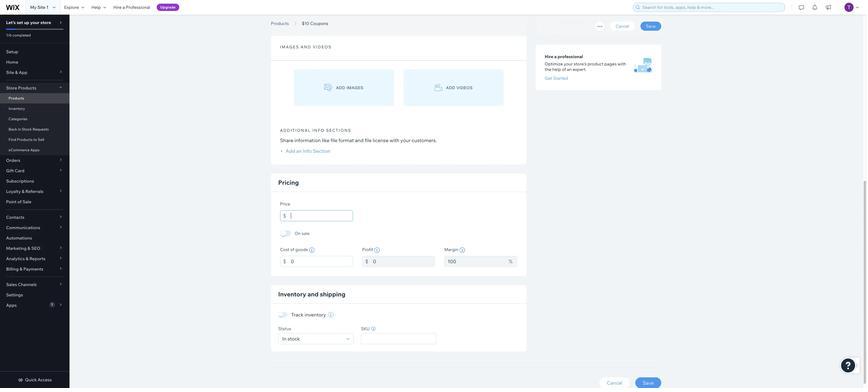 Task type: locate. For each thing, give the bounding box(es) containing it.
your inside sidebar element
[[30, 20, 39, 25]]

card
[[15, 168, 24, 174]]

track
[[291, 312, 303, 318]]

& for loyalty
[[22, 189, 25, 195]]

& right the loyalty
[[22, 189, 25, 195]]

gallery image
[[324, 84, 333, 92]]

site
[[37, 5, 45, 10], [6, 70, 14, 75]]

0 vertical spatial apps
[[30, 148, 39, 152]]

0 horizontal spatial apps
[[6, 303, 17, 309]]

$ for %
[[365, 259, 368, 265]]

inventory inside sidebar element
[[9, 106, 25, 111]]

0 vertical spatial products link
[[268, 20, 292, 27]]

apps down 'find products to sell' link
[[30, 148, 39, 152]]

1 vertical spatial of
[[18, 199, 22, 205]]

hire up optimize
[[545, 54, 553, 59]]

products link inside '$10 coupons' form
[[268, 20, 292, 27]]

1 horizontal spatial apps
[[30, 148, 39, 152]]

apps
[[30, 148, 39, 152], [6, 303, 17, 309]]

0 horizontal spatial add
[[336, 86, 345, 90]]

1/6 completed
[[6, 33, 31, 38]]

loyalty
[[6, 189, 21, 195]]

1 vertical spatial cancel button
[[600, 378, 630, 389]]

product
[[588, 61, 603, 67]]

your inside "optimize your store's product pages with the help of an expert."
[[564, 61, 573, 67]]

images
[[347, 86, 364, 90]]

products link down store products
[[0, 93, 70, 104]]

access
[[38, 378, 52, 383]]

of for cost of goods
[[290, 247, 294, 253]]

None text field
[[373, 256, 435, 267], [444, 256, 506, 267], [373, 256, 435, 267], [444, 256, 506, 267]]

explore
[[64, 5, 79, 10]]

1 horizontal spatial 1
[[51, 303, 53, 307]]

add an info section link
[[280, 148, 330, 154]]

1 horizontal spatial with
[[618, 61, 626, 67]]

inventory
[[9, 106, 25, 111], [278, 291, 306, 299]]

1 horizontal spatial products link
[[268, 20, 292, 27]]

store
[[40, 20, 51, 25]]

margin
[[444, 247, 458, 253]]

2 vertical spatial your
[[400, 138, 411, 144]]

save button
[[640, 22, 661, 31], [635, 378, 661, 389]]

your down the professional
[[564, 61, 573, 67]]

a inside 'link'
[[123, 5, 125, 10]]

help button
[[88, 0, 110, 15]]

of inside sidebar element
[[18, 199, 22, 205]]

billing
[[6, 267, 19, 272]]

and for shipping
[[308, 291, 319, 299]]

$10
[[271, 13, 290, 27], [302, 21, 309, 26]]

products up the ecommerce apps
[[17, 138, 33, 142]]

and
[[301, 45, 311, 49], [355, 138, 364, 144], [308, 291, 319, 299]]

info tooltip image right "margin"
[[460, 248, 465, 253]]

inventory inside '$10 coupons' form
[[278, 291, 306, 299]]

an left info
[[296, 148, 302, 154]]

videos
[[457, 86, 473, 90]]

stock
[[22, 127, 32, 132]]

add for add videos
[[446, 86, 455, 90]]

videos
[[313, 45, 332, 49]]

hire inside 'link'
[[113, 5, 122, 10]]

1 horizontal spatial add
[[446, 86, 455, 90]]

$10 coupons up videos
[[302, 21, 328, 26]]

store
[[6, 85, 17, 91]]

1 down "settings" link
[[51, 303, 53, 307]]

& for marketing
[[28, 246, 30, 252]]

0 horizontal spatial your
[[30, 20, 39, 25]]

hire right help button
[[113, 5, 122, 10]]

the
[[545, 67, 551, 72]]

1 add from the left
[[336, 86, 345, 90]]

hire for hire a professional
[[545, 54, 553, 59]]

of inside "optimize your store's product pages with the help of an expert."
[[562, 67, 566, 72]]

an left expert.
[[567, 67, 572, 72]]

1 vertical spatial inventory
[[278, 291, 306, 299]]

professional
[[558, 54, 583, 59]]

0 vertical spatial of
[[562, 67, 566, 72]]

1 info tooltip image from the left
[[309, 248, 315, 253]]

info
[[303, 148, 312, 154]]

your left customers.
[[400, 138, 411, 144]]

1 horizontal spatial a
[[554, 54, 557, 59]]

save
[[646, 23, 656, 29], [643, 381, 654, 387]]

inventory up track
[[278, 291, 306, 299]]

site inside popup button
[[6, 70, 14, 75]]

0 vertical spatial and
[[301, 45, 311, 49]]

1 horizontal spatial site
[[37, 5, 45, 10]]

add an info section
[[285, 148, 330, 154]]

requests
[[33, 127, 49, 132]]

info tooltip image right the goods
[[309, 248, 315, 253]]

& right billing
[[20, 267, 22, 272]]

back
[[9, 127, 17, 132]]

hire a professional
[[113, 5, 150, 10]]

communications button
[[0, 223, 70, 233]]

0 vertical spatial a
[[123, 5, 125, 10]]

2 vertical spatial and
[[308, 291, 319, 299]]

cancel button
[[610, 22, 635, 31], [600, 378, 630, 389]]

& left app at top left
[[15, 70, 18, 75]]

&
[[15, 70, 18, 75], [22, 189, 25, 195], [28, 246, 30, 252], [26, 256, 29, 262], [20, 267, 22, 272]]

0 horizontal spatial info tooltip image
[[309, 248, 315, 253]]

0 vertical spatial with
[[618, 61, 626, 67]]

2 horizontal spatial of
[[562, 67, 566, 72]]

file right the like
[[331, 138, 338, 144]]

1 horizontal spatial file
[[365, 138, 372, 144]]

products inside popup button
[[18, 85, 36, 91]]

$ down price
[[283, 213, 286, 219]]

of left sale on the left
[[18, 199, 22, 205]]

up
[[24, 20, 29, 25]]

share information like file format and file license with your customers.
[[280, 138, 437, 144]]

a up optimize
[[554, 54, 557, 59]]

0 horizontal spatial a
[[123, 5, 125, 10]]

info tooltip image for cost of goods
[[309, 248, 315, 253]]

$10 up images and videos
[[302, 21, 309, 26]]

None text field
[[291, 211, 353, 222], [291, 256, 353, 267], [291, 211, 353, 222], [291, 256, 353, 267]]

site right my on the top of the page
[[37, 5, 45, 10]]

file
[[331, 138, 338, 144], [365, 138, 372, 144]]

add right videos icon
[[446, 86, 455, 90]]

let's
[[6, 20, 16, 25]]

and left videos
[[301, 45, 311, 49]]

goods
[[295, 247, 308, 253]]

price
[[280, 202, 290, 207]]

1 horizontal spatial $10
[[302, 21, 309, 26]]

hire inside '$10 coupons' form
[[545, 54, 553, 59]]

gift card
[[6, 168, 24, 174]]

point of sale
[[6, 199, 31, 205]]

$ down profit
[[365, 259, 368, 265]]

an inside "optimize your store's product pages with the help of an expert."
[[567, 67, 572, 72]]

2 horizontal spatial your
[[564, 61, 573, 67]]

hire for hire a professional
[[113, 5, 122, 10]]

0 horizontal spatial hire
[[113, 5, 122, 10]]

1 horizontal spatial of
[[290, 247, 294, 253]]

an
[[567, 67, 572, 72], [296, 148, 302, 154]]

0 horizontal spatial site
[[6, 70, 14, 75]]

2 add from the left
[[446, 86, 455, 90]]

1 horizontal spatial hire
[[545, 54, 553, 59]]

2 vertical spatial of
[[290, 247, 294, 253]]

products inside '$10 coupons' form
[[271, 21, 289, 26]]

0 vertical spatial your
[[30, 20, 39, 25]]

0 vertical spatial hire
[[113, 5, 122, 10]]

with inside "optimize your store's product pages with the help of an expert."
[[618, 61, 626, 67]]

add
[[286, 148, 295, 154]]

1 vertical spatial apps
[[6, 303, 17, 309]]

1 horizontal spatial info tooltip image
[[460, 248, 465, 253]]

0 horizontal spatial file
[[331, 138, 338, 144]]

referrals
[[25, 189, 43, 195]]

status
[[278, 327, 291, 332]]

0 vertical spatial 1
[[46, 5, 48, 10]]

1 vertical spatial hire
[[545, 54, 553, 59]]

products link up images
[[268, 20, 292, 27]]

None field
[[280, 334, 345, 345], [363, 334, 434, 345], [280, 334, 345, 345], [363, 334, 434, 345]]

settings
[[6, 293, 23, 298]]

in
[[18, 127, 21, 132]]

info tooltip image
[[309, 248, 315, 253], [460, 248, 465, 253]]

0 horizontal spatial products link
[[0, 93, 70, 104]]

1
[[46, 5, 48, 10], [51, 303, 53, 307]]

and left shipping
[[308, 291, 319, 299]]

1 horizontal spatial an
[[567, 67, 572, 72]]

site down home
[[6, 70, 14, 75]]

analytics
[[6, 256, 25, 262]]

add right gallery image
[[336, 86, 345, 90]]

1 vertical spatial your
[[564, 61, 573, 67]]

inventory up categories at the top of page
[[9, 106, 25, 111]]

info tooltip image for margin
[[460, 248, 465, 253]]

your right up
[[30, 20, 39, 25]]

1 horizontal spatial your
[[400, 138, 411, 144]]

0 vertical spatial an
[[567, 67, 572, 72]]

store products
[[6, 85, 36, 91]]

& left reports
[[26, 256, 29, 262]]

0 horizontal spatial inventory
[[9, 106, 25, 111]]

1 vertical spatial save button
[[635, 378, 661, 389]]

cancel
[[616, 23, 629, 29], [607, 381, 622, 387]]

information
[[294, 138, 321, 144]]

1 vertical spatial a
[[554, 54, 557, 59]]

1 vertical spatial an
[[296, 148, 302, 154]]

a left "professional"
[[123, 5, 125, 10]]

of right help
[[562, 67, 566, 72]]

settings link
[[0, 290, 70, 301]]

marketing & seo
[[6, 246, 40, 252]]

0 horizontal spatial 1
[[46, 5, 48, 10]]

%
[[509, 259, 513, 265]]

marketing & seo button
[[0, 244, 70, 254]]

products up images
[[271, 21, 289, 26]]

$10 up images
[[271, 13, 290, 27]]

store's
[[574, 61, 587, 67]]

1 vertical spatial site
[[6, 70, 14, 75]]

with right license
[[390, 138, 399, 144]]

1 vertical spatial 1
[[51, 303, 53, 307]]

seo
[[31, 246, 40, 252]]

& for site
[[15, 70, 18, 75]]

gift
[[6, 168, 14, 174]]

Start typing a brand name field
[[547, 16, 650, 26]]

reports
[[29, 256, 45, 262]]

1 right my on the top of the page
[[46, 5, 48, 10]]

0 horizontal spatial with
[[390, 138, 399, 144]]

$
[[283, 213, 286, 219], [283, 259, 286, 265], [365, 259, 368, 265]]

billing & payments button
[[0, 264, 70, 275]]

$10 coupons
[[271, 13, 340, 27], [302, 21, 328, 26]]

sale
[[302, 231, 310, 237]]

of right "cost"
[[290, 247, 294, 253]]

orders
[[6, 158, 20, 163]]

and right format
[[355, 138, 364, 144]]

apps down settings
[[6, 303, 17, 309]]

1 horizontal spatial inventory
[[278, 291, 306, 299]]

with right pages at the top of page
[[618, 61, 626, 67]]

0 horizontal spatial of
[[18, 199, 22, 205]]

products right store
[[18, 85, 36, 91]]

info tooltip image
[[374, 248, 380, 253]]

a inside '$10 coupons' form
[[554, 54, 557, 59]]

0 vertical spatial inventory
[[9, 106, 25, 111]]

2 info tooltip image from the left
[[460, 248, 465, 253]]

pricing
[[278, 179, 299, 187]]

file left license
[[365, 138, 372, 144]]

& left seo
[[28, 246, 30, 252]]



Task type: describe. For each thing, give the bounding box(es) containing it.
find
[[9, 138, 16, 142]]

& for billing
[[20, 267, 22, 272]]

home
[[6, 59, 18, 65]]

cost of goods
[[280, 247, 308, 253]]

and for videos
[[301, 45, 311, 49]]

analytics & reports button
[[0, 254, 70, 264]]

sections
[[326, 128, 351, 133]]

optimize
[[545, 61, 563, 67]]

help
[[552, 67, 561, 72]]

subscriptions link
[[0, 176, 70, 187]]

videos icon image
[[434, 84, 443, 92]]

hire a professional
[[545, 54, 583, 59]]

store products button
[[0, 83, 70, 93]]

track inventory
[[291, 312, 326, 318]]

0 horizontal spatial an
[[296, 148, 302, 154]]

contacts
[[6, 215, 24, 220]]

section
[[313, 148, 330, 154]]

$10 coupons form
[[70, 0, 867, 389]]

billing & payments
[[6, 267, 43, 272]]

customers.
[[412, 138, 437, 144]]

loyalty & referrals
[[6, 189, 43, 195]]

1 vertical spatial products link
[[0, 93, 70, 104]]

contacts button
[[0, 213, 70, 223]]

shipping
[[320, 291, 345, 299]]

site & app
[[6, 70, 27, 75]]

quick access
[[25, 378, 52, 383]]

& for analytics
[[26, 256, 29, 262]]

setup link
[[0, 47, 70, 57]]

info
[[312, 128, 325, 133]]

0 vertical spatial save button
[[640, 22, 661, 31]]

$ for on sale
[[283, 213, 286, 219]]

upgrade button
[[157, 4, 179, 11]]

on
[[295, 231, 301, 237]]

setup
[[6, 49, 18, 55]]

payments
[[23, 267, 43, 272]]

$10 coupons up images and videos
[[271, 13, 340, 27]]

professional
[[126, 5, 150, 10]]

0 vertical spatial site
[[37, 5, 45, 10]]

of for point of sale
[[18, 199, 22, 205]]

like
[[322, 138, 329, 144]]

share
[[280, 138, 293, 144]]

license
[[373, 138, 389, 144]]

additional info sections
[[280, 128, 351, 133]]

1 vertical spatial and
[[355, 138, 364, 144]]

0 vertical spatial cancel
[[616, 23, 629, 29]]

sku
[[361, 327, 370, 332]]

point of sale link
[[0, 197, 70, 207]]

1 file from the left
[[331, 138, 338, 144]]

completed
[[12, 33, 31, 38]]

expert.
[[573, 67, 587, 72]]

1 vertical spatial with
[[390, 138, 399, 144]]

quick access button
[[18, 378, 52, 383]]

2 file from the left
[[365, 138, 372, 144]]

add for add images
[[336, 86, 345, 90]]

to
[[33, 138, 37, 142]]

add images
[[336, 86, 364, 90]]

site & app button
[[0, 67, 70, 78]]

communications
[[6, 225, 40, 231]]

a for professional
[[123, 5, 125, 10]]

1 vertical spatial cancel
[[607, 381, 622, 387]]

Search for tools, apps, help & more... field
[[641, 3, 783, 12]]

inventory for inventory
[[9, 106, 25, 111]]

1/6
[[6, 33, 12, 38]]

1 vertical spatial save
[[643, 381, 654, 387]]

sales channels button
[[0, 280, 70, 290]]

help
[[91, 5, 101, 10]]

categories
[[9, 117, 27, 121]]

sales channels
[[6, 282, 37, 288]]

home link
[[0, 57, 70, 67]]

ecommerce
[[9, 148, 30, 152]]

find products to sell
[[9, 138, 44, 142]]

set
[[17, 20, 23, 25]]

loyalty & referrals button
[[0, 187, 70, 197]]

add videos
[[446, 86, 473, 90]]

inventory link
[[0, 104, 70, 114]]

channels
[[18, 282, 37, 288]]

additional
[[280, 128, 311, 133]]

back in stock requests link
[[0, 124, 70, 135]]

gift card button
[[0, 166, 70, 176]]

inventory for inventory and shipping
[[278, 291, 306, 299]]

sale
[[23, 199, 31, 205]]

analytics & reports
[[6, 256, 45, 262]]

a for professional
[[554, 54, 557, 59]]

hire a professional link
[[110, 0, 154, 15]]

app
[[19, 70, 27, 75]]

1 inside sidebar element
[[51, 303, 53, 307]]

orders button
[[0, 155, 70, 166]]

get started link
[[545, 76, 568, 81]]

0 vertical spatial save
[[646, 23, 656, 29]]

sell
[[38, 138, 44, 142]]

get
[[545, 76, 552, 81]]

inventory and shipping
[[278, 291, 345, 299]]

products down store
[[9, 96, 24, 101]]

cost
[[280, 247, 289, 253]]

point
[[6, 199, 17, 205]]

on sale
[[295, 231, 310, 237]]

$ down "cost"
[[283, 259, 286, 265]]

inventory
[[305, 312, 326, 318]]

0 horizontal spatial $10
[[271, 13, 290, 27]]

sidebar element
[[0, 15, 70, 389]]

0 vertical spatial cancel button
[[610, 22, 635, 31]]

my site 1
[[30, 5, 48, 10]]

let's set up your store
[[6, 20, 51, 25]]



Task type: vqa. For each thing, say whether or not it's contained in the screenshot.
Hire to the right
yes



